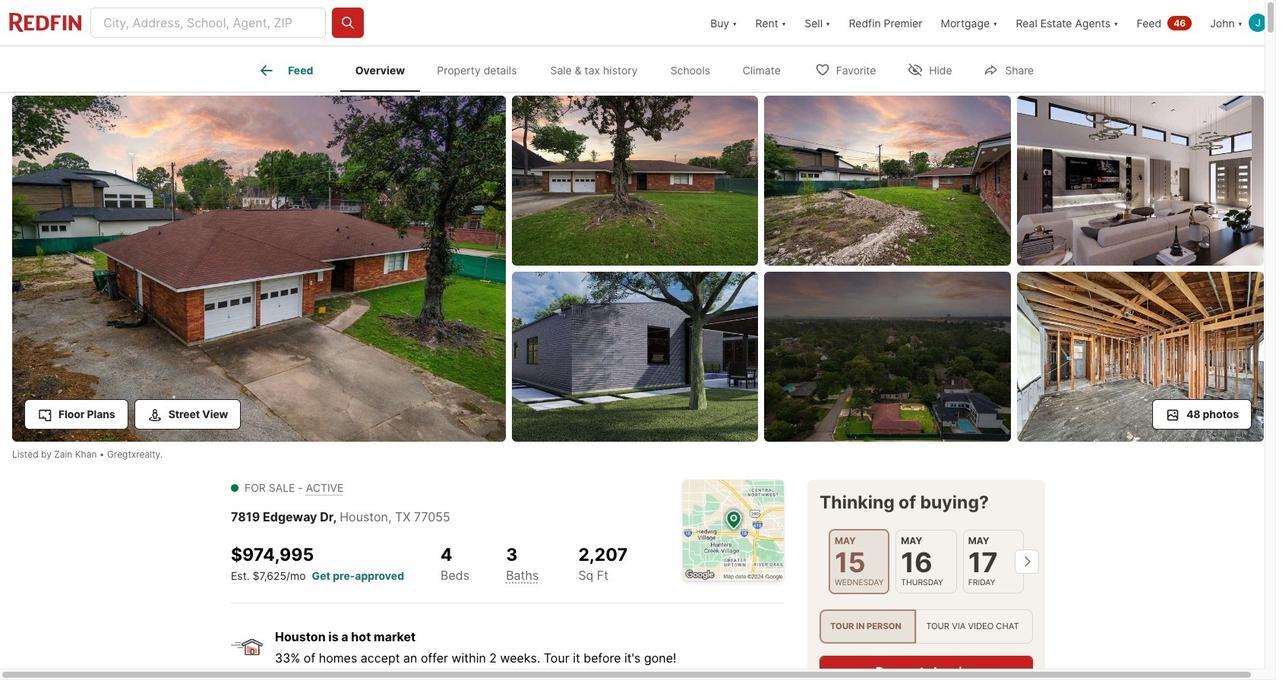 Task type: locate. For each thing, give the bounding box(es) containing it.
tab list
[[231, 46, 809, 92]]

next image
[[1015, 550, 1039, 574]]

None button
[[829, 529, 890, 595], [896, 530, 957, 594], [963, 530, 1024, 594], [829, 529, 890, 595], [896, 530, 957, 594], [963, 530, 1024, 594]]

list box
[[820, 610, 1033, 644]]

7819 edgeway dr, houston, tx 77055 image
[[12, 96, 506, 442], [512, 96, 758, 266], [764, 96, 1011, 266], [1017, 96, 1264, 266], [512, 272, 758, 442], [764, 272, 1011, 442], [1017, 272, 1264, 442]]

map entry image
[[683, 480, 784, 581]]

City, Address, School, Agent, ZIP search field
[[90, 8, 326, 38]]



Task type: vqa. For each thing, say whether or not it's contained in the screenshot.
tab list
yes



Task type: describe. For each thing, give the bounding box(es) containing it.
user photo image
[[1249, 14, 1267, 32]]

submit search image
[[340, 15, 355, 30]]



